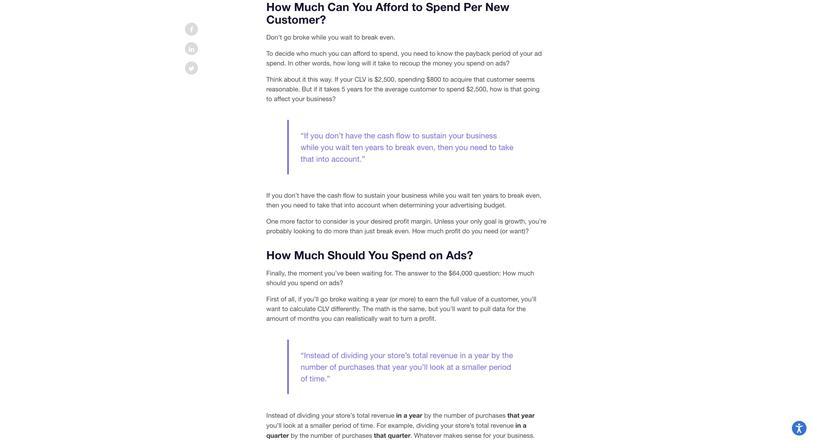 Task type: locate. For each thing, give the bounding box(es) containing it.
year inside first of all, if you'll go broke waiting a year (or more) to earn the full value of a customer, you'll want to calculate clv differently. the math is the same, but you'll want to pull data for the amount of months you can realistically wait to turn a profit.
[[376, 296, 388, 303]]

can down differently.
[[334, 315, 344, 323]]

2 horizontal spatial if
[[335, 76, 338, 83]]

0 vertical spatial look
[[430, 363, 445, 372]]

at inside the instead of dividing your store's total revenue in a year by the number of purchases that year you'll look at a smaller period of time. for example, dividing your store's total revenue
[[297, 422, 303, 430]]

total for instead of dividing your store's total revenue in a year by the number of purchases that year you'll look at a smaller period of time.
[[413, 351, 428, 360]]

customer down $800
[[410, 85, 437, 93]]

years inside if you don't have the cash flow to sustain your business while you wait ten years to break even, then you need to take that into account.
[[365, 143, 384, 152]]

0 vertical spatial have
[[345, 131, 362, 140]]

1 vertical spatial store's
[[336, 412, 355, 420]]

1 vertical spatial purchases
[[476, 412, 506, 420]]

smaller inside the instead of dividing your store's total revenue in a year by the number of purchases that year you'll look at a smaller period of time. for example, dividing your store's total revenue
[[310, 422, 331, 430]]

have
[[345, 131, 362, 140], [301, 192, 315, 199]]

1 vertical spatial at
[[297, 422, 303, 430]]

earn
[[425, 296, 438, 303]]

ten inside if you don't have the cash flow to sustain your business while you wait ten years to break even, then you need to take that into account.
[[352, 143, 363, 152]]

0 horizontal spatial years
[[347, 85, 363, 93]]

0 vertical spatial (or
[[500, 228, 508, 235]]

1 horizontal spatial smaller
[[462, 363, 487, 372]]

go right don't
[[284, 34, 291, 41]]

by the number of purchases that quarter
[[289, 432, 411, 440]]

linkedin image
[[189, 46, 194, 53]]

if inside if you don't have the cash flow to sustain your business while you wait ten years to break even, then you need to take that into account.
[[304, 131, 308, 140]]

quarter
[[266, 432, 289, 440], [388, 432, 411, 440]]

1 vertical spatial if
[[304, 131, 308, 140]]

question:
[[474, 270, 501, 277]]

instead inside the instead of dividing your store's total revenue in a year by the number of purchases that year you'll look at a smaller period of time. for example, dividing your store's total revenue
[[266, 412, 288, 420]]

1 vertical spatial then
[[266, 202, 279, 209]]

for
[[364, 85, 372, 93], [507, 305, 515, 313], [483, 432, 491, 440]]

you
[[328, 34, 339, 41], [328, 50, 339, 57], [401, 50, 412, 57], [454, 60, 465, 67], [311, 131, 323, 140], [321, 143, 333, 152], [455, 143, 468, 152], [272, 192, 282, 199], [446, 192, 456, 199], [281, 202, 291, 209], [472, 228, 482, 235], [288, 279, 298, 287], [321, 315, 332, 323]]

even.
[[380, 34, 395, 41], [395, 228, 410, 235]]

you inside the one more factor to consider is your desired profit margin. unless your only goal is growth, you're probably looking to do more than just break even. how much profit do you need (or want)?
[[472, 228, 482, 235]]

period
[[492, 50, 511, 57], [489, 363, 511, 372], [333, 422, 351, 430]]

0 vertical spatial store's
[[388, 351, 411, 360]]

business inside if you don't have the cash flow to sustain your business while you wait ten years to break even, then you need to take that into account.
[[466, 131, 497, 140]]

if for if you don't have the cash flow to sustain your business while you wait ten years to break even, then you need to take that into account.
[[304, 131, 308, 140]]

more up probably
[[280, 218, 295, 225]]

$2,500, down "acquire"
[[466, 85, 488, 93]]

smaller for instead of dividing your store's total revenue in a year by the number of purchases that year you'll look at a smaller period of time.
[[462, 363, 487, 372]]

1 vertical spatial when
[[354, 442, 369, 443]]

1 vertical spatial spend
[[392, 249, 426, 262]]

consider
[[323, 218, 348, 225]]

dividing
[[341, 351, 368, 360], [297, 412, 320, 420], [416, 422, 439, 430]]

you'll inside the instead of dividing your store's total revenue in a year by the number of purchases that year you'll look at a smaller period of time.
[[409, 363, 428, 372]]

2 vertical spatial period
[[333, 422, 351, 430]]

0 horizontal spatial quarter
[[266, 432, 289, 440]]

flow for account
[[343, 192, 355, 199]]

(or down growth,
[[500, 228, 508, 235]]

that
[[474, 76, 485, 83], [510, 85, 522, 93], [301, 155, 314, 164], [331, 202, 342, 209], [377, 363, 390, 372], [507, 412, 520, 420], [374, 432, 386, 440]]

0 horizontal spatial do
[[300, 442, 307, 443]]

instead for instead of dividing your store's total revenue in a year by the number of purchases that year you'll look at a smaller period of time.
[[304, 351, 330, 360]]

1 vertical spatial ads?
[[329, 279, 343, 287]]

spend up 'answer'
[[392, 249, 426, 262]]

way.
[[320, 76, 333, 83]]

2 horizontal spatial it
[[373, 60, 376, 67]]

1 horizontal spatial total
[[413, 351, 428, 360]]

store's for instead of dividing your store's total revenue in a year by the number of purchases that year you'll look at a smaller period of time. for example, dividing your store's total revenue
[[336, 412, 355, 420]]

even. down "determining"
[[395, 228, 410, 235]]

go down you've
[[320, 296, 328, 303]]

into left account
[[344, 202, 355, 209]]

customer?
[[266, 13, 326, 26]]

want)?
[[510, 228, 529, 235]]

can
[[341, 50, 351, 57], [334, 315, 344, 323]]

while for if you don't have the cash flow to sustain your business while you wait ten years to break even, then you need to take that into account.
[[301, 143, 319, 152]]

2 vertical spatial in
[[516, 422, 521, 430]]

do down consider
[[324, 228, 332, 235]]

only
[[470, 218, 482, 225]]

0 horizontal spatial the
[[363, 305, 373, 313]]

the inside finally, the moment you've been waiting for. the answer to the $64,000 question: how much should you spend on ads?
[[395, 270, 406, 277]]

business inside if you don't have the cash flow to sustain your business while you wait ten years to break even, then you need to take that into account when determining your advertising budget.
[[402, 192, 427, 199]]

facebook image
[[190, 27, 193, 33]]

1 vertical spatial dividing
[[297, 412, 320, 420]]

ten for if you don't have the cash flow to sustain your business while you wait ten years to break even, then you need to take that into account when determining your advertising budget.
[[472, 192, 481, 199]]

don't up account.
[[325, 131, 343, 140]]

look inside the instead of dividing your store's total revenue in a year by the number of purchases that year you'll look at a smaller period of time.
[[430, 363, 445, 372]]

2 horizontal spatial do
[[462, 228, 470, 235]]

when down by the number of purchases that quarter
[[354, 442, 369, 443]]

time. inside the instead of dividing your store's total revenue in a year by the number of purchases that year you'll look at a smaller period of time. for example, dividing your store's total revenue
[[361, 422, 375, 430]]

same,
[[409, 305, 427, 313]]

break inside if you don't have the cash flow to sustain your business while you wait ten years to break even, then you need to take that into account when determining your advertising budget.
[[508, 192, 524, 199]]

1 vertical spatial look
[[283, 422, 296, 430]]

1 vertical spatial period
[[489, 363, 511, 372]]

for right 5
[[364, 85, 372, 93]]

can inside first of all, if you'll go broke waiting a year (or more) to earn the full value of a customer, you'll want to calculate clv differently. the math is the same, but you'll want to pull data for the amount of months you can realistically wait to turn a profit.
[[334, 315, 344, 323]]

0 horizontal spatial much
[[310, 50, 327, 57]]

how inside think about it this way. if your clv is $2,500, spending $800 to acquire that customer seems reasonable. but if it takes 5 years for the average customer to spend $2,500, how is that going to affect your business?
[[490, 85, 502, 93]]

how up don't
[[266, 0, 291, 13]]

0 horizontal spatial take
[[317, 202, 330, 209]]

0 horizontal spatial $2,500,
[[375, 76, 396, 83]]

cash inside if you don't have the cash flow to sustain your business while you wait ten years to break even, then you need to take that into account.
[[377, 131, 394, 140]]

don't up the factor
[[284, 192, 299, 199]]

purchase
[[440, 442, 467, 443]]

total inside the instead of dividing your store's total revenue in a year by the number of purchases that year you'll look at a smaller period of time.
[[413, 351, 428, 360]]

0 horizontal spatial by
[[291, 432, 298, 440]]

profit right "desired"
[[394, 218, 409, 225]]

is up than in the bottom of the page
[[350, 218, 355, 225]]

is down will
[[368, 76, 373, 83]]

then for if you don't have the cash flow to sustain your business while you wait ten years to break even, then you need to take that into account.
[[438, 143, 453, 152]]

look for instead of dividing your store's total revenue in a year by the number of purchases that year you'll look at a smaller period of time.
[[430, 363, 445, 372]]

want down value
[[457, 305, 471, 313]]

want down the first
[[266, 305, 280, 313]]

waiting up differently.
[[348, 296, 369, 303]]

in for instead of dividing your store's total revenue in a year by the number of purchases that year you'll look at a smaller period of time.
[[460, 351, 466, 360]]

in inside the instead of dividing your store's total revenue in a year by the number of purchases that year you'll look at a smaller period of time.
[[460, 351, 466, 360]]

need inside to decide who much you can afford to spend, you need to know the payback period of your ad spend. in other words, how long will it take to recoup the money you spend on ads?
[[413, 50, 428, 57]]

0 horizontal spatial ads?
[[329, 279, 343, 287]]

flow inside if you don't have the cash flow to sustain your business while you wait ten years to break even, then you need to take that into account.
[[396, 131, 411, 140]]

how inside how much can you afford to spend per new customer?
[[266, 0, 291, 13]]

0 vertical spatial business
[[466, 131, 497, 140]]

(or inside first of all, if you'll go broke waiting a year (or more) to earn the full value of a customer, you'll want to calculate clv differently. the math is the same, but you'll want to pull data for the amount of months you can realistically wait to turn a profit.
[[390, 296, 398, 303]]

dividing inside the instead of dividing your store's total revenue in a year by the number of purchases that year you'll look at a smaller period of time.
[[341, 351, 368, 360]]

$2,500, left spending
[[375, 76, 396, 83]]

2 vertical spatial if
[[266, 192, 270, 199]]

0 vertical spatial how
[[333, 60, 346, 67]]

number for instead of dividing your store's total revenue in a year by the number of purchases that year you'll look at a smaller period of time.
[[301, 363, 327, 372]]

0 vertical spatial into
[[316, 155, 329, 164]]

have up the factor
[[301, 192, 315, 199]]

how much should you spend on ads?
[[266, 249, 473, 262]]

when up "desired"
[[382, 202, 398, 209]]

0 horizontal spatial look
[[283, 422, 296, 430]]

your inside to decide who much you can afford to spend, you need to know the payback period of your ad spend. in other words, how long will it take to recoup the money you spend on ads?
[[520, 50, 533, 57]]

the up 'realistically'
[[363, 305, 373, 313]]

acquire
[[450, 76, 472, 83]]

even, inside if you don't have the cash flow to sustain your business while you wait ten years to break even, then you need to take that into account when determining your advertising budget.
[[526, 192, 541, 199]]

$64,000
[[449, 270, 472, 277]]

to inside finally, the moment you've been waiting for. the answer to the $64,000 question: how much should you spend on ads?
[[430, 270, 436, 277]]

period inside the instead of dividing your store's total revenue in a year by the number of purchases that year you'll look at a smaller period of time.
[[489, 363, 511, 372]]

2 vertical spatial purchases
[[342, 432, 372, 440]]

much left can
[[294, 0, 324, 13]]

that inside the instead of dividing your store's total revenue in a year by the number of purchases that year you'll look at a smaller period of time.
[[377, 363, 390, 372]]

0 horizontal spatial more
[[280, 218, 295, 225]]

0 horizontal spatial if
[[266, 192, 270, 199]]

1 vertical spatial average
[[415, 442, 438, 443]]

1 horizontal spatial ads?
[[496, 60, 510, 67]]

whatever
[[414, 432, 442, 440]]

1 vertical spatial much
[[427, 228, 444, 235]]

profit down unless
[[445, 228, 460, 235]]

how down margin.
[[412, 228, 426, 235]]

average down the whatever on the right bottom of page
[[415, 442, 438, 443]]

by for instead of dividing your store's total revenue in a year by the number of purchases that year you'll look at a smaller period of time.
[[491, 351, 500, 360]]

0 vertical spatial you
[[352, 0, 372, 13]]

when
[[382, 202, 398, 209], [354, 442, 369, 443]]

1 vertical spatial by
[[424, 412, 431, 420]]

revenue for instead of dividing your store's total revenue in a year by the number of purchases that year you'll look at a smaller period of time.
[[430, 351, 458, 360]]

1 vertical spatial broke
[[330, 296, 346, 303]]

broke up differently.
[[330, 296, 346, 303]]

then inside if you don't have the cash flow to sustain your business while you wait ten years to break even, then you need to take that into account.
[[438, 143, 453, 152]]

at for instead of dividing your store's total revenue in a year by the number of purchases that year you'll look at a smaller period of time.
[[447, 363, 453, 372]]

2 vertical spatial by
[[291, 432, 298, 440]]

period for instead of dividing your store's total revenue in a year by the number of purchases that year you'll look at a smaller period of time.
[[489, 363, 511, 372]]

flow
[[396, 131, 411, 140], [343, 192, 355, 199]]

if inside think about it this way. if your clv is $2,500, spending $800 to acquire that customer seems reasonable. but if it takes 5 years for the average customer to spend $2,500, how is that going to affect your business?
[[314, 85, 317, 93]]

been
[[345, 270, 360, 277]]

if inside if you don't have the cash flow to sustain your business while you wait ten years to break even, then you need to take that into account when determining your advertising budget.
[[266, 192, 270, 199]]

time. for instead of dividing your store's total revenue in a year by the number of purchases that year you'll look at a smaller period of time.
[[310, 374, 327, 384]]

smaller inside the instead of dividing your store's total revenue in a year by the number of purchases that year you'll look at a smaller period of time.
[[462, 363, 487, 372]]

you inside how much can you afford to spend per new customer?
[[352, 0, 372, 13]]

1 vertical spatial cash
[[327, 192, 341, 199]]

spend left per at the right
[[426, 0, 460, 13]]

year for instead of dividing your store's total revenue in a year by the number of purchases that year you'll look at a smaller period of time. for example, dividing your store's total revenue
[[409, 412, 422, 420]]

broke
[[293, 34, 310, 41], [330, 296, 346, 303]]

5
[[342, 85, 345, 93]]

1 horizontal spatial years
[[365, 143, 384, 152]]

sustain
[[422, 131, 447, 140], [364, 192, 385, 199]]

average down spending
[[385, 85, 408, 93]]

0 vertical spatial more
[[280, 218, 295, 225]]

1 vertical spatial smaller
[[310, 422, 331, 430]]

have for account.
[[345, 131, 362, 140]]

purchases inside by the number of purchases that quarter
[[342, 432, 372, 440]]

1 horizontal spatial flow
[[396, 131, 411, 140]]

much up moment
[[294, 249, 324, 262]]

ten inside if you don't have the cash flow to sustain your business while you wait ten years to break even, then you need to take that into account when determining your advertising budget.
[[472, 192, 481, 199]]

that inside if you don't have the cash flow to sustain your business while you wait ten years to break even, then you need to take that into account.
[[301, 155, 314, 164]]

2 vertical spatial total
[[476, 422, 489, 430]]

smaller for instead of dividing your store's total revenue in a year by the number of purchases that year you'll look at a smaller period of time. for example, dividing your store's total revenue
[[310, 422, 331, 430]]

purchases inside the instead of dividing your store's total revenue in a year by the number of purchases that year you'll look at a smaller period of time.
[[339, 363, 375, 372]]

it up "business?" at the top of the page
[[319, 85, 322, 93]]

1 vertical spatial in
[[396, 412, 402, 420]]

you for afford
[[352, 0, 372, 13]]

by inside the instead of dividing your store's total revenue in a year by the number of purchases that year you'll look at a smaller period of time.
[[491, 351, 500, 360]]

in a quarter
[[266, 422, 527, 440]]

months
[[298, 315, 319, 323]]

even. up 'spend,'
[[380, 34, 395, 41]]

you up for.
[[368, 249, 388, 262]]

clv up months
[[318, 305, 329, 313]]

customer left seems
[[487, 76, 514, 83]]

for down customer,
[[507, 305, 515, 313]]

much
[[310, 50, 327, 57], [427, 228, 444, 235], [518, 270, 534, 277]]

1 vertical spatial flow
[[343, 192, 355, 199]]

wait inside first of all, if you'll go broke waiting a year (or more) to earn the full value of a customer, you'll want to calculate clv differently. the math is the same, but you'll want to pull data for the amount of months you can realistically wait to turn a profit.
[[380, 315, 391, 323]]

answer
[[408, 270, 429, 277]]

0 vertical spatial don't
[[325, 131, 343, 140]]

determining
[[400, 202, 434, 209]]

0 vertical spatial spend
[[467, 60, 485, 67]]

flow for account.
[[396, 131, 411, 140]]

0 horizontal spatial ten
[[352, 143, 363, 152]]

go
[[284, 34, 291, 41], [320, 296, 328, 303]]

is right "math"
[[392, 305, 396, 313]]

how much can you afford to spend per new customer?
[[266, 0, 509, 26]]

business for account
[[402, 192, 427, 199]]

if right "but" at the top of the page
[[314, 85, 317, 93]]

if right the all,
[[298, 296, 302, 303]]

don't for if you don't have the cash flow to sustain your business while you wait ten years to break even, then you need to take that into account when determining your advertising budget.
[[284, 192, 299, 199]]

purchases
[[339, 363, 375, 372], [476, 412, 506, 420], [342, 432, 372, 440]]

the right for.
[[395, 270, 406, 277]]

2 much from the top
[[294, 249, 324, 262]]

0 vertical spatial clv
[[355, 76, 366, 83]]

cash inside if you don't have the cash flow to sustain your business while you wait ten years to break even, then you need to take that into account when determining your advertising budget.
[[327, 192, 341, 199]]

all,
[[288, 296, 296, 303]]

at for instead of dividing your store's total revenue in a year by the number of purchases that year you'll look at a smaller period of time. for example, dividing your store's total revenue
[[297, 422, 303, 430]]

a
[[370, 296, 374, 303], [486, 296, 489, 303], [414, 315, 418, 323], [468, 351, 472, 360], [456, 363, 460, 372], [404, 412, 407, 420], [523, 422, 527, 430], [305, 422, 308, 430]]

broke inside first of all, if you'll go broke waiting a year (or more) to earn the full value of a customer, you'll want to calculate clv differently. the math is the same, but you'll want to pull data for the amount of months you can realistically wait to turn a profit.
[[330, 296, 346, 303]]

takes
[[324, 85, 340, 93]]

1 quarter from the left
[[266, 432, 289, 440]]

you'll
[[303, 296, 319, 303], [521, 296, 536, 303], [440, 305, 455, 313], [409, 363, 428, 372], [266, 422, 282, 430], [283, 442, 298, 443]]

1 horizontal spatial profit
[[445, 228, 460, 235]]

(or left more)
[[390, 296, 398, 303]]

want
[[266, 305, 280, 313], [457, 305, 471, 313]]

0 horizontal spatial store's
[[336, 412, 355, 420]]

1 horizontal spatial how
[[490, 85, 502, 93]]

2 horizontal spatial for
[[507, 305, 515, 313]]

take inside to decide who much you can afford to spend, you need to know the payback period of your ad spend. in other words, how long will it take to recoup the money you spend on ads?
[[378, 60, 390, 67]]

while for if you don't have the cash flow to sustain your business while you wait ten years to break even, then you need to take that into account when determining your advertising budget.
[[429, 192, 444, 199]]

you right can
[[352, 0, 372, 13]]

waiting left for.
[[362, 270, 382, 277]]

wait up advertising
[[458, 192, 470, 199]]

do
[[324, 228, 332, 235], [462, 228, 470, 235], [300, 442, 307, 443]]

even,
[[417, 143, 436, 152], [526, 192, 541, 199]]

instead inside the instead of dividing your store's total revenue in a year by the number of purchases that year you'll look at a smaller period of time.
[[304, 351, 330, 360]]

1 much from the top
[[294, 0, 324, 13]]

1 horizontal spatial in
[[460, 351, 466, 360]]

0 horizontal spatial flow
[[343, 192, 355, 199]]

(or
[[500, 228, 508, 235], [390, 296, 398, 303]]

time. for instead of dividing your store's total revenue in a year by the number of purchases that year you'll look at a smaller period of time. for example, dividing your store's total revenue
[[361, 422, 375, 430]]

1 vertical spatial number
[[444, 412, 466, 420]]

wait down "math"
[[380, 315, 391, 323]]

on down you've
[[320, 279, 327, 287]]

spend down payback at the top
[[467, 60, 485, 67]]

spend inside to decide who much you can afford to spend, you need to know the payback period of your ad spend. in other words, how long will it take to recoup the money you spend on ads?
[[467, 60, 485, 67]]

seems
[[516, 76, 535, 83]]

number inside the instead of dividing your store's total revenue in a year by the number of purchases that year you'll look at a smaller period of time. for example, dividing your store's total revenue
[[444, 412, 466, 420]]

you for spend
[[368, 249, 388, 262]]

margin.
[[411, 218, 432, 225]]

1 vertical spatial go
[[320, 296, 328, 303]]

store's inside the instead of dividing your store's total revenue in a year by the number of purchases that year you'll look at a smaller period of time.
[[388, 351, 411, 360]]

wait inside if you don't have the cash flow to sustain your business while you wait ten years to break even, then you need to take that into account when determining your advertising budget.
[[458, 192, 470, 199]]

0 vertical spatial in
[[460, 351, 466, 360]]

need inside if you don't have the cash flow to sustain your business while you wait ten years to break even, then you need to take that into account.
[[470, 143, 487, 152]]

clv down will
[[355, 76, 366, 83]]

1 horizontal spatial dividing
[[341, 351, 368, 360]]

year for instead of dividing your store's total revenue in a year by the number of purchases that year you'll look at a smaller period of time.
[[474, 351, 489, 360]]

on down payback at the top
[[486, 60, 494, 67]]

in inside the instead of dividing your store's total revenue in a year by the number of purchases that year you'll look at a smaller period of time. for example, dividing your store's total revenue
[[396, 412, 402, 420]]

have up account.
[[345, 131, 362, 140]]

don't for if you don't have the cash flow to sustain your business while you wait ten years to break even, then you need to take that into account.
[[325, 131, 343, 140]]

can up long
[[341, 50, 351, 57]]

0 horizontal spatial even,
[[417, 143, 436, 152]]

instead for instead of dividing your store's total revenue in a year by the number of purchases that year you'll look at a smaller period of time. for example, dividing your store's total revenue
[[266, 412, 288, 420]]

1 vertical spatial how
[[490, 85, 502, 93]]

1 vertical spatial for
[[507, 305, 515, 313]]

dividing for instead of dividing your store's total revenue in a year by the number of purchases that year you'll look at a smaller period of time. for example, dividing your store's total revenue
[[297, 412, 320, 420]]

don't inside if you don't have the cash flow to sustain your business while you wait ten years to break even, then you need to take that into account.
[[325, 131, 343, 140]]

you'll inside . whatever makes sense for your business. then you'll do the same thing when calculating the average purchase frequency and custome
[[283, 442, 298, 443]]

in for instead of dividing your store's total revenue in a year by the number of purchases that year you'll look at a smaller period of time. for example, dividing your store's total revenue
[[396, 412, 402, 420]]

quarter down example,
[[388, 432, 411, 440]]

don't inside if you don't have the cash flow to sustain your business while you wait ten years to break even, then you need to take that into account when determining your advertising budget.
[[284, 192, 299, 199]]

number
[[301, 363, 327, 372], [444, 412, 466, 420], [311, 432, 333, 440]]

for up frequency
[[483, 432, 491, 440]]

how up finally,
[[266, 249, 291, 262]]

0 horizontal spatial dividing
[[297, 412, 320, 420]]

$2,500,
[[375, 76, 396, 83], [466, 85, 488, 93]]

on left ads? at the bottom right
[[429, 249, 443, 262]]

0 horizontal spatial in
[[396, 412, 402, 420]]

broke up 'who' on the top
[[293, 34, 310, 41]]

it
[[373, 60, 376, 67], [302, 76, 306, 83], [319, 85, 322, 93]]

0 horizontal spatial how
[[333, 60, 346, 67]]

0 vertical spatial if
[[335, 76, 338, 83]]

it left this
[[302, 76, 306, 83]]

much inside to decide who much you can afford to spend, you need to know the payback period of your ad spend. in other words, how long will it take to recoup the money you spend on ads?
[[310, 50, 327, 57]]

can
[[328, 0, 349, 13]]

0 horizontal spatial revenue
[[371, 412, 394, 420]]

sustain for account
[[364, 192, 385, 199]]

if for if you don't have the cash flow to sustain your business while you wait ten years to break even, then you need to take that into account when determining your advertising budget.
[[266, 192, 270, 199]]

2 want from the left
[[457, 305, 471, 313]]

spend inside think about it this way. if your clv is $2,500, spending $800 to acquire that customer seems reasonable. but if it takes 5 years for the average customer to spend $2,500, how is that going to affect your business?
[[447, 85, 465, 93]]

do up ads? at the bottom right
[[462, 228, 470, 235]]

1 horizontal spatial instead
[[304, 351, 330, 360]]

1 horizontal spatial want
[[457, 305, 471, 313]]

waiting inside first of all, if you'll go broke waiting a year (or more) to earn the full value of a customer, you'll want to calculate clv differently. the math is the same, but you'll want to pull data for the amount of months you can realistically wait to turn a profit.
[[348, 296, 369, 303]]

much inside how much can you afford to spend per new customer?
[[294, 0, 324, 13]]

2 horizontal spatial in
[[516, 422, 521, 430]]

ads? inside to decide who much you can afford to spend, you need to know the payback period of your ad spend. in other words, how long will it take to recoup the money you spend on ads?
[[496, 60, 510, 67]]

year
[[376, 296, 388, 303], [474, 351, 489, 360], [392, 363, 407, 372], [409, 412, 422, 420], [521, 412, 535, 420]]

frequency
[[469, 442, 497, 443]]

more down consider
[[333, 228, 348, 235]]

clv
[[355, 76, 366, 83], [318, 305, 329, 313]]

while inside if you don't have the cash flow to sustain your business while you wait ten years to break even, then you need to take that into account when determining your advertising budget.
[[429, 192, 444, 199]]

years for account
[[483, 192, 498, 199]]

into left account.
[[316, 155, 329, 164]]

how
[[333, 60, 346, 67], [490, 85, 502, 93]]

0 horizontal spatial business
[[402, 192, 427, 199]]

0 vertical spatial go
[[284, 34, 291, 41]]

1 horizontal spatial into
[[344, 202, 355, 209]]

1 vertical spatial don't
[[284, 192, 299, 199]]

much for should
[[294, 249, 324, 262]]

much
[[294, 0, 324, 13], [294, 249, 324, 262]]

it right will
[[373, 60, 376, 67]]

0 horizontal spatial on
[[320, 279, 327, 287]]

1 vertical spatial have
[[301, 192, 315, 199]]

words,
[[312, 60, 332, 67]]

look inside the instead of dividing your store's total revenue in a year by the number of purchases that year you'll look at a smaller period of time. for example, dividing your store's total revenue
[[283, 422, 296, 430]]

1 horizontal spatial ten
[[472, 192, 481, 199]]

is
[[368, 76, 373, 83], [504, 85, 509, 93], [350, 218, 355, 225], [498, 218, 503, 225], [392, 305, 396, 313]]

take inside if you don't have the cash flow to sustain your business while you wait ten years to break even, then you need to take that into account when determining your advertising budget.
[[317, 202, 330, 209]]

1 vertical spatial spend
[[447, 85, 465, 93]]

0 horizontal spatial it
[[302, 76, 306, 83]]

even, inside if you don't have the cash flow to sustain your business while you wait ten years to break even, then you need to take that into account.
[[417, 143, 436, 152]]

is inside first of all, if you'll go broke waiting a year (or more) to earn the full value of a customer, you'll want to calculate clv differently. the math is the same, but you'll want to pull data for the amount of months you can realistically wait to turn a profit.
[[392, 305, 396, 313]]

ten up account.
[[352, 143, 363, 152]]

period inside the instead of dividing your store's total revenue in a year by the number of purchases that year you'll look at a smaller period of time. for example, dividing your store's total revenue
[[333, 422, 351, 430]]

.
[[411, 432, 412, 440]]

just
[[365, 228, 375, 235]]

0 horizontal spatial then
[[266, 202, 279, 209]]

the inside think about it this way. if your clv is $2,500, spending $800 to acquire that customer seems reasonable. but if it takes 5 years for the average customer to spend $2,500, how is that going to affect your business?
[[374, 85, 383, 93]]

factor
[[297, 218, 314, 225]]

purchases for instead of dividing your store's total revenue in a year by the number of purchases that year you'll look at a smaller period of time.
[[339, 363, 375, 372]]

1 vertical spatial you
[[368, 249, 388, 262]]

0 vertical spatial number
[[301, 363, 327, 372]]

account.
[[331, 155, 362, 164]]

much inside the one more factor to consider is your desired profit margin. unless your only goal is growth, you're probably looking to do more than just break even. how much profit do you need (or want)?
[[427, 228, 444, 235]]

do left same
[[300, 442, 307, 443]]

ten up advertising
[[472, 192, 481, 199]]

0 vertical spatial if
[[314, 85, 317, 93]]

ad
[[535, 50, 542, 57]]

moment
[[299, 270, 323, 277]]

at inside the instead of dividing your store's total revenue in a year by the number of purchases that year you'll look at a smaller period of time.
[[447, 363, 453, 372]]

total
[[413, 351, 428, 360], [357, 412, 370, 420], [476, 422, 489, 430]]

1 horizontal spatial have
[[345, 131, 362, 140]]

spend down "acquire"
[[447, 85, 465, 93]]

then inside if you don't have the cash flow to sustain your business while you wait ten years to break even, then you need to take that into account when determining your advertising budget.
[[266, 202, 279, 209]]

wait up account.
[[336, 143, 350, 152]]

don't
[[325, 131, 343, 140], [284, 192, 299, 199]]

2 vertical spatial years
[[483, 192, 498, 199]]

cash
[[377, 131, 394, 140], [327, 192, 341, 199]]

into inside if you don't have the cash flow to sustain your business while you wait ten years to break even, then you need to take that into account when determining your advertising budget.
[[344, 202, 355, 209]]

take for if you don't have the cash flow to sustain your business while you wait ten years to break even, then you need to take that into account.
[[499, 143, 514, 152]]

spend down moment
[[300, 279, 318, 287]]

how inside finally, the moment you've been waiting for. the answer to the $64,000 question: how much should you spend on ads?
[[503, 270, 516, 277]]

if
[[314, 85, 317, 93], [298, 296, 302, 303]]

quarter up then
[[266, 432, 289, 440]]

profit.
[[419, 315, 436, 323]]

sustain inside if you don't have the cash flow to sustain your business while you wait ten years to break even, then you need to take that into account.
[[422, 131, 447, 140]]

how right question:
[[503, 270, 516, 277]]

probably
[[266, 228, 292, 235]]



Task type: vqa. For each thing, say whether or not it's contained in the screenshot.
example,
yes



Task type: describe. For each thing, give the bounding box(es) containing it.
unless
[[434, 218, 454, 225]]

goal
[[484, 218, 497, 225]]

finally,
[[266, 270, 286, 277]]

break inside the one more factor to consider is your desired profit margin. unless your only goal is growth, you're probably looking to do more than just break even. how much profit do you need (or want)?
[[377, 228, 393, 235]]

business?
[[307, 95, 336, 103]]

on inside finally, the moment you've been waiting for. the answer to the $64,000 question: how much should you spend on ads?
[[320, 279, 327, 287]]

cash for account
[[327, 192, 341, 199]]

of inside by the number of purchases that quarter
[[335, 432, 340, 440]]

per
[[464, 0, 482, 13]]

then for if you don't have the cash flow to sustain your business while you wait ten years to break even, then you need to take that into account when determining your advertising budget.
[[266, 202, 279, 209]]

your inside . whatever makes sense for your business. then you'll do the same thing when calculating the average purchase frequency and custome
[[493, 432, 506, 440]]

years for account.
[[365, 143, 384, 152]]

have for account
[[301, 192, 315, 199]]

that inside if you don't have the cash flow to sustain your business while you wait ten years to break even, then you need to take that into account when determining your advertising budget.
[[331, 202, 342, 209]]

differently.
[[331, 305, 361, 313]]

desired
[[371, 218, 392, 225]]

who
[[296, 50, 309, 57]]

calculating
[[371, 442, 402, 443]]

looking
[[294, 228, 315, 235]]

is left going
[[504, 85, 509, 93]]

spending
[[398, 76, 425, 83]]

dividing for instead of dividing your store's total revenue in a year by the number of purchases that year you'll look at a smaller period of time.
[[341, 351, 368, 360]]

growth,
[[505, 218, 527, 225]]

average inside think about it this way. if your clv is $2,500, spending $800 to acquire that customer seems reasonable. but if it takes 5 years for the average customer to spend $2,500, how is that going to affect your business?
[[385, 85, 408, 93]]

waiting inside finally, the moment you've been waiting for. the answer to the $64,000 question: how much should you spend on ads?
[[362, 270, 382, 277]]

budget.
[[484, 202, 506, 209]]

realistically
[[346, 315, 378, 323]]

store's for instead of dividing your store's total revenue in a year by the number of purchases that year you'll look at a smaller period of time.
[[388, 351, 411, 360]]

to
[[266, 50, 273, 57]]

quarter inside 'in a quarter'
[[266, 432, 289, 440]]

2 horizontal spatial total
[[476, 422, 489, 430]]

the inside if you don't have the cash flow to sustain your business while you wait ten years to break even, then you need to take that into account.
[[364, 131, 375, 140]]

sustain for account.
[[422, 131, 447, 140]]

1 vertical spatial $2,500,
[[466, 85, 488, 93]]

your inside the instead of dividing your store's total revenue in a year by the number of purchases that year you'll look at a smaller period of time.
[[370, 351, 385, 360]]

is right goal
[[498, 218, 503, 225]]

amount
[[266, 315, 288, 323]]

pull
[[480, 305, 491, 313]]

2 vertical spatial dividing
[[416, 422, 439, 430]]

same
[[320, 442, 336, 443]]

in inside 'in a quarter'
[[516, 422, 521, 430]]

1 want from the left
[[266, 305, 280, 313]]

full
[[451, 296, 459, 303]]

2 quarter from the left
[[388, 432, 411, 440]]

the inside the instead of dividing your store's total revenue in a year by the number of purchases that year you'll look at a smaller period of time.
[[502, 351, 513, 360]]

if you don't have the cash flow to sustain your business while you wait ten years to break even, then you need to take that into account when determining your advertising budget.
[[266, 192, 541, 209]]

if you don't have the cash flow to sustain your business while you wait ten years to break even, then you need to take that into account.
[[301, 131, 514, 164]]

first of all, if you'll go broke waiting a year (or more) to earn the full value of a customer, you'll want to calculate clv differently. the math is the same, but you'll want to pull data for the amount of months you can realistically wait to turn a profit.
[[266, 296, 536, 323]]

to decide who much you can afford to spend, you need to know the payback period of your ad spend. in other words, how long will it take to recoup the money you spend on ads?
[[266, 50, 542, 67]]

purchases for instead of dividing your store's total revenue in a year by the number of purchases that year you'll look at a smaller period of time. for example, dividing your store's total revenue
[[476, 412, 506, 420]]

customer,
[[491, 296, 519, 303]]

than
[[350, 228, 363, 235]]

that inside the instead of dividing your store's total revenue in a year by the number of purchases that year you'll look at a smaller period of time. for example, dividing your store's total revenue
[[507, 412, 520, 420]]

need inside if you don't have the cash flow to sustain your business while you wait ten years to break even, then you need to take that into account when determining your advertising budget.
[[293, 202, 308, 209]]

revenue for instead of dividing your store's total revenue in a year by the number of purchases that year you'll look at a smaller period of time. for example, dividing your store's total revenue
[[371, 412, 394, 420]]

will
[[362, 60, 371, 67]]

total for instead of dividing your store's total revenue in a year by the number of purchases that year you'll look at a smaller period of time. for example, dividing your store's total revenue
[[357, 412, 370, 420]]

open accessibe: accessibility options, statement and help image
[[796, 424, 803, 434]]

on inside to decide who much you can afford to spend, you need to know the payback period of your ad spend. in other words, how long will it take to recoup the money you spend on ads?
[[486, 60, 494, 67]]

wait inside if you don't have the cash flow to sustain your business while you wait ten years to break even, then you need to take that into account.
[[336, 143, 350, 152]]

1 vertical spatial more
[[333, 228, 348, 235]]

need inside the one more factor to consider is your desired profit margin. unless your only goal is growth, you're probably looking to do more than just break even. how much profit do you need (or want)?
[[484, 228, 498, 235]]

number for instead of dividing your store's total revenue in a year by the number of purchases that year you'll look at a smaller period of time. for example, dividing your store's total revenue
[[444, 412, 466, 420]]

much inside finally, the moment you've been waiting for. the answer to the $64,000 question: how much should you spend on ads?
[[518, 270, 534, 277]]

going
[[523, 85, 540, 93]]

you inside first of all, if you'll go broke waiting a year (or more) to earn the full value of a customer, you'll want to calculate clv differently. the math is the same, but you'll want to pull data for the amount of months you can realistically wait to turn a profit.
[[321, 315, 332, 323]]

affect
[[274, 95, 290, 103]]

look for instead of dividing your store's total revenue in a year by the number of purchases that year you'll look at a smaller period of time. for example, dividing your store's total revenue
[[283, 422, 296, 430]]

wait up long
[[340, 34, 352, 41]]

number inside by the number of purchases that quarter
[[311, 432, 333, 440]]

money
[[433, 60, 452, 67]]

instead of dividing your store's total revenue in a year by the number of purchases that year you'll look at a smaller period of time.
[[301, 351, 513, 384]]

2 vertical spatial revenue
[[491, 422, 514, 430]]

clv inside think about it this way. if your clv is $2,500, spending $800 to acquire that customer seems reasonable. but if it takes 5 years for the average customer to spend $2,500, how is that going to affect your business?
[[355, 76, 366, 83]]

ads?
[[446, 249, 473, 262]]

the inside first of all, if you'll go broke waiting a year (or more) to earn the full value of a customer, you'll want to calculate clv differently. the math is the same, but you'll want to pull data for the amount of months you can realistically wait to turn a profit.
[[363, 305, 373, 313]]

advertising
[[450, 202, 482, 209]]

take for if you don't have the cash flow to sustain your business while you wait ten years to break even, then you need to take that into account when determining your advertising budget.
[[317, 202, 330, 209]]

by for instead of dividing your store's total revenue in a year by the number of purchases that year you'll look at a smaller period of time. for example, dividing your store's total revenue
[[424, 412, 431, 420]]

when inside . whatever makes sense for your business. then you'll do the same thing when calculating the average purchase frequency and custome
[[354, 442, 369, 443]]

for.
[[384, 270, 393, 277]]

math
[[375, 305, 390, 313]]

1 vertical spatial customer
[[410, 85, 437, 93]]

the inside the instead of dividing your store's total revenue in a year by the number of purchases that year you'll look at a smaller period of time. for example, dividing your store's total revenue
[[433, 412, 442, 420]]

2 vertical spatial store's
[[455, 422, 474, 430]]

0 vertical spatial $2,500,
[[375, 76, 396, 83]]

into for account
[[344, 202, 355, 209]]

new
[[485, 0, 509, 13]]

but
[[302, 85, 312, 93]]

0 vertical spatial while
[[311, 34, 326, 41]]

spend,
[[379, 50, 399, 57]]

think about it this way. if your clv is $2,500, spending $800 to acquire that customer seems reasonable. but if it takes 5 years for the average customer to spend $2,500, how is that going to affect your business?
[[266, 76, 540, 103]]

for inside first of all, if you'll go broke waiting a year (or more) to earn the full value of a customer, you'll want to calculate clv differently. the math is the same, but you'll want to pull data for the amount of months you can realistically wait to turn a profit.
[[507, 305, 515, 313]]

years inside think about it this way. if your clv is $2,500, spending $800 to acquire that customer seems reasonable. but if it takes 5 years for the average customer to spend $2,500, how is that going to affect your business?
[[347, 85, 363, 93]]

cash for account.
[[377, 131, 394, 140]]

0 vertical spatial customer
[[487, 76, 514, 83]]

and
[[499, 442, 510, 443]]

spend.
[[266, 60, 286, 67]]

year for first of all, if you'll go broke waiting a year (or more) to earn the full value of a customer, you'll want to calculate clv differently. the math is the same, but you'll want to pull data for the amount of months you can realistically wait to turn a profit.
[[376, 296, 388, 303]]

instead of dividing your store's total revenue in a year by the number of purchases that year you'll look at a smaller period of time. for example, dividing your store's total revenue
[[266, 412, 535, 430]]

the inside by the number of purchases that quarter
[[300, 432, 309, 440]]

average inside . whatever makes sense for your business. then you'll do the same thing when calculating the average purchase frequency and custome
[[415, 442, 438, 443]]

it inside to decide who much you can afford to spend, you need to know the payback period of your ad spend. in other words, how long will it take to recoup the money you spend on ads?
[[373, 60, 376, 67]]

don't go broke while you wait to break even.
[[266, 34, 395, 41]]

data
[[492, 305, 505, 313]]

you're
[[529, 218, 546, 225]]

you'll inside the instead of dividing your store's total revenue in a year by the number of purchases that year you'll look at a smaller period of time. for example, dividing your store's total revenue
[[266, 422, 282, 430]]

into for account.
[[316, 155, 329, 164]]

how inside to decide who much you can afford to spend, you need to know the payback period of your ad spend. in other words, how long will it take to recoup the money you spend on ads?
[[333, 60, 346, 67]]

for inside . whatever makes sense for your business. then you'll do the same thing when calculating the average purchase frequency and custome
[[483, 432, 491, 440]]

turn
[[401, 315, 412, 323]]

you've
[[325, 270, 344, 277]]

for
[[377, 422, 386, 430]]

period inside to decide who much you can afford to spend, you need to know the payback period of your ad spend. in other words, how long will it take to recoup the money you spend on ads?
[[492, 50, 511, 57]]

. whatever makes sense for your business. then you'll do the same thing when calculating the average purchase frequency and custome
[[266, 432, 539, 443]]

of inside to decide who much you can afford to spend, you need to know the payback period of your ad spend. in other words, how long will it take to recoup the money you spend on ads?
[[513, 50, 518, 57]]

by inside by the number of purchases that quarter
[[291, 432, 298, 440]]

long
[[347, 60, 360, 67]]

twitter image
[[189, 66, 195, 72]]

1 vertical spatial it
[[302, 76, 306, 83]]

if inside think about it this way. if your clv is $2,500, spending $800 to acquire that customer seems reasonable. but if it takes 5 years for the average customer to spend $2,500, how is that going to affect your business?
[[335, 76, 338, 83]]

0 horizontal spatial profit
[[394, 218, 409, 225]]

you inside finally, the moment you've been waiting for. the answer to the $64,000 question: how much should you spend on ads?
[[288, 279, 298, 287]]

but
[[428, 305, 438, 313]]

this
[[308, 76, 318, 83]]

1 horizontal spatial do
[[324, 228, 332, 235]]

$800
[[427, 76, 441, 83]]

think
[[266, 76, 282, 83]]

other
[[295, 60, 310, 67]]

spend inside how much can you afford to spend per new customer?
[[426, 0, 460, 13]]

1 horizontal spatial it
[[319, 85, 322, 93]]

a inside 'in a quarter'
[[523, 422, 527, 430]]

break inside if you don't have the cash flow to sustain your business while you wait ten years to break even, then you need to take that into account.
[[395, 143, 415, 152]]

don't
[[266, 34, 282, 41]]

sense
[[464, 432, 482, 440]]

ads? inside finally, the moment you've been waiting for. the answer to the $64,000 question: how much should you spend on ads?
[[329, 279, 343, 287]]

should
[[266, 279, 286, 287]]

1 vertical spatial on
[[429, 249, 443, 262]]

makes
[[444, 432, 463, 440]]

even. inside the one more factor to consider is your desired profit margin. unless your only goal is growth, you're probably looking to do more than just break even. how much profit do you need (or want)?
[[395, 228, 410, 235]]

thing
[[338, 442, 352, 443]]

how inside the one more factor to consider is your desired profit margin. unless your only goal is growth, you're probably looking to do more than just break even. how much profit do you need (or want)?
[[412, 228, 426, 235]]

reasonable.
[[266, 85, 300, 93]]

when inside if you don't have the cash flow to sustain your business while you wait ten years to break even, then you need to take that into account when determining your advertising budget.
[[382, 202, 398, 209]]

then
[[266, 442, 281, 443]]

account
[[357, 202, 380, 209]]

0 vertical spatial even.
[[380, 34, 395, 41]]

can inside to decide who much you can afford to spend, you need to know the payback period of your ad spend. in other words, how long will it take to recoup the money you spend on ads?
[[341, 50, 351, 57]]

clv inside first of all, if you'll go broke waiting a year (or more) to earn the full value of a customer, you'll want to calculate clv differently. the math is the same, but you'll want to pull data for the amount of months you can realistically wait to turn a profit.
[[318, 305, 329, 313]]

in
[[288, 60, 293, 67]]

do inside . whatever makes sense for your business. then you'll do the same thing when calculating the average purchase frequency and custome
[[300, 442, 307, 443]]

(or inside the one more factor to consider is your desired profit margin. unless your only goal is growth, you're probably looking to do more than just break even. how much profit do you need (or want)?
[[500, 228, 508, 235]]

ten for if you don't have the cash flow to sustain your business while you wait ten years to break even, then you need to take that into account.
[[352, 143, 363, 152]]

business for account.
[[466, 131, 497, 140]]

0 vertical spatial broke
[[293, 34, 310, 41]]

one
[[266, 218, 278, 225]]

if inside first of all, if you'll go broke waiting a year (or more) to earn the full value of a customer, you'll want to calculate clv differently. the math is the same, but you'll want to pull data for the amount of months you can realistically wait to turn a profit.
[[298, 296, 302, 303]]

afford
[[376, 0, 409, 13]]

value
[[461, 296, 476, 303]]

go inside first of all, if you'll go broke waiting a year (or more) to earn the full value of a customer, you'll want to calculate clv differently. the math is the same, but you'll want to pull data for the amount of months you can realistically wait to turn a profit.
[[320, 296, 328, 303]]

know
[[437, 50, 453, 57]]

afford
[[353, 50, 370, 57]]

spend inside finally, the moment you've been waiting for. the answer to the $64,000 question: how much should you spend on ads?
[[300, 279, 318, 287]]

to inside how much can you afford to spend per new customer?
[[412, 0, 423, 13]]

your inside if you don't have the cash flow to sustain your business while you wait ten years to break even, then you need to take that into account.
[[449, 131, 464, 140]]

much for can
[[294, 0, 324, 13]]

the inside if you don't have the cash flow to sustain your business while you wait ten years to break even, then you need to take that into account when determining your advertising budget.
[[317, 192, 326, 199]]

0 horizontal spatial go
[[284, 34, 291, 41]]

example,
[[388, 422, 415, 430]]

period for instead of dividing your store's total revenue in a year by the number of purchases that year you'll look at a smaller period of time. for example, dividing your store's total revenue
[[333, 422, 351, 430]]

even, for if you don't have the cash flow to sustain your business while you wait ten years to break even, then you need to take that into account.
[[417, 143, 436, 152]]

even, for if you don't have the cash flow to sustain your business while you wait ten years to break even, then you need to take that into account when determining your advertising budget.
[[526, 192, 541, 199]]

recoup
[[400, 60, 420, 67]]

payback
[[466, 50, 490, 57]]

for inside think about it this way. if your clv is $2,500, spending $800 to acquire that customer seems reasonable. but if it takes 5 years for the average customer to spend $2,500, how is that going to affect your business?
[[364, 85, 372, 93]]



